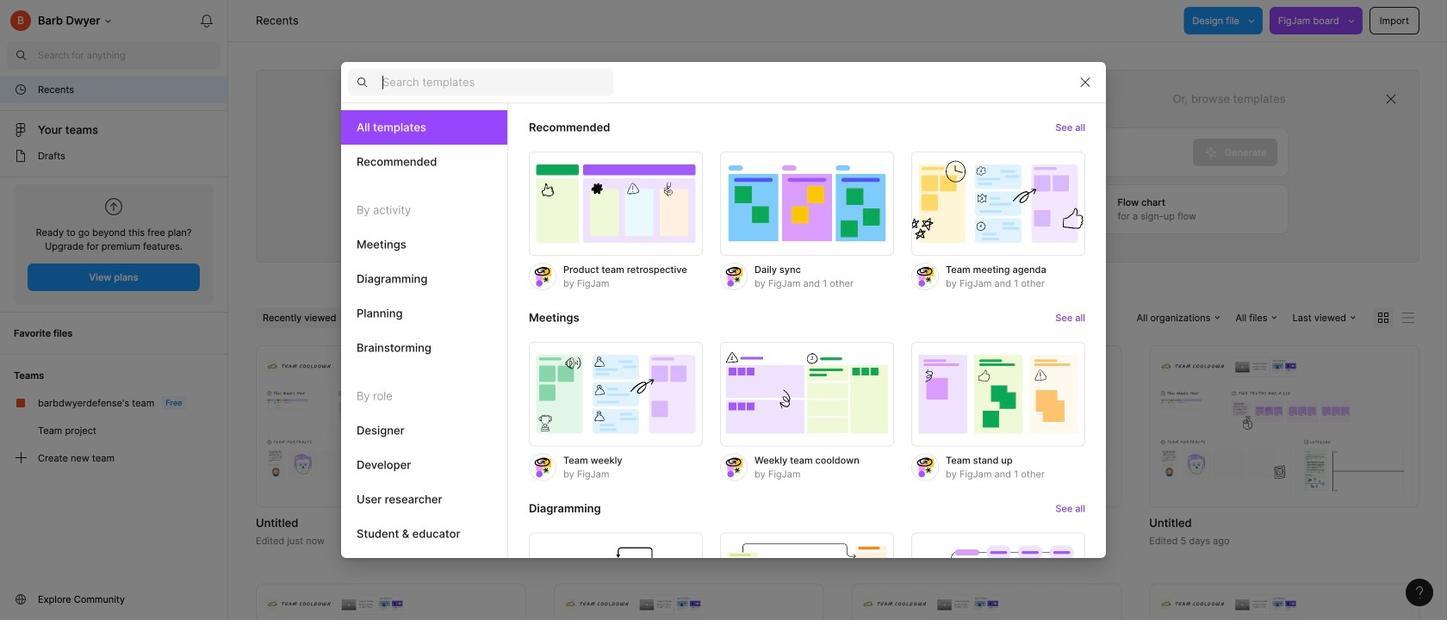 Task type: locate. For each thing, give the bounding box(es) containing it.
team weekly image
[[529, 342, 703, 447]]

Search templates text field
[[383, 72, 613, 93]]

recent 16 image
[[14, 83, 28, 97]]

Ex: A weekly team meeting, starting with an ice breaker field
[[387, 128, 1193, 177]]

mindmap image
[[912, 533, 1086, 620]]

dialog
[[341, 62, 1106, 620]]

community 16 image
[[14, 593, 28, 607]]

product team retrospective image
[[529, 152, 703, 256]]

file thumbnail image
[[265, 357, 518, 497], [562, 357, 816, 497], [860, 357, 1113, 497], [1158, 357, 1411, 497], [265, 595, 518, 620], [562, 595, 816, 620], [860, 595, 1113, 620], [1158, 595, 1411, 620]]



Task type: describe. For each thing, give the bounding box(es) containing it.
diagram basics image
[[529, 533, 703, 620]]

bell 32 image
[[193, 7, 221, 34]]

daily sync image
[[720, 152, 894, 256]]

Search for anything text field
[[38, 48, 221, 62]]

team meeting agenda image
[[912, 152, 1086, 256]]

search 32 image
[[7, 41, 34, 69]]

weekly team cooldown image
[[720, 342, 894, 447]]

uml diagram image
[[720, 533, 894, 620]]

page 16 image
[[14, 149, 28, 163]]

team stand up image
[[912, 342, 1086, 447]]



Task type: vqa. For each thing, say whether or not it's contained in the screenshot.
File comments's option group
no



